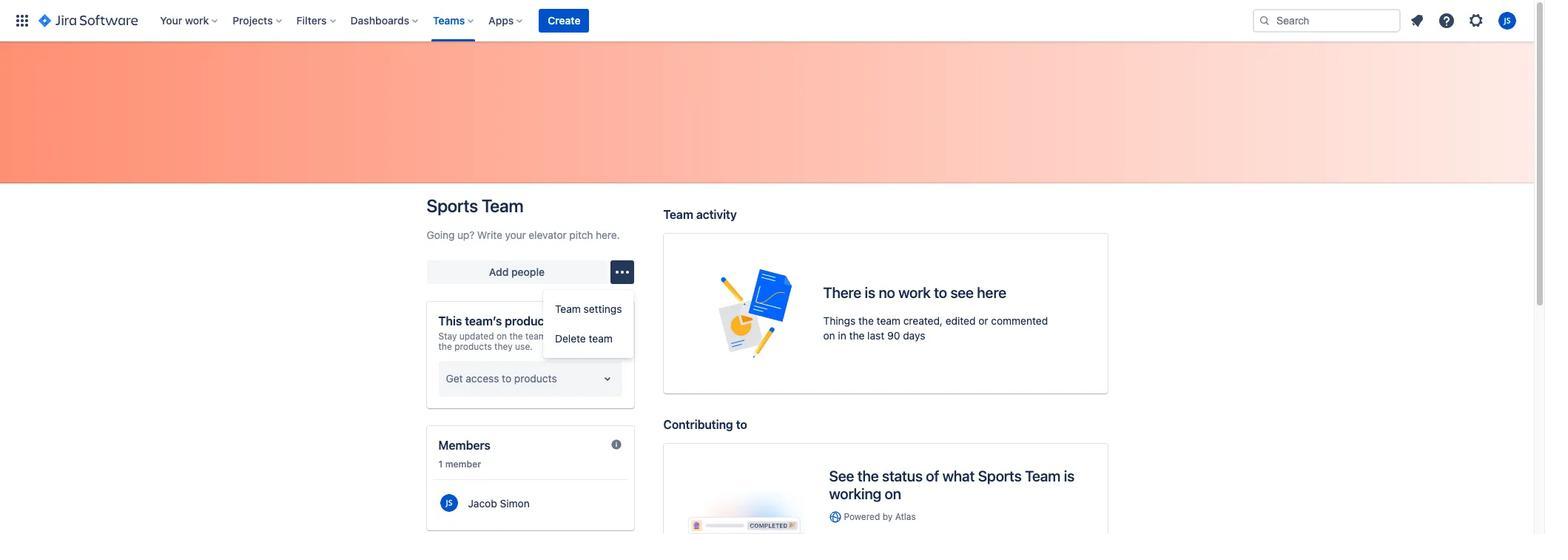 Task type: vqa. For each thing, say whether or not it's contained in the screenshot.
Apps popup button
yes



Task type: describe. For each thing, give the bounding box(es) containing it.
they
[[494, 341, 513, 352]]

dashboards
[[350, 14, 409, 27]]

or
[[978, 314, 988, 327]]

team inside button
[[589, 332, 613, 345]]

settings
[[584, 303, 622, 315]]

get
[[446, 372, 463, 385]]

write
[[477, 229, 502, 241]]

2 vertical spatial to
[[736, 418, 747, 431]]

on inside see the status of what sports team is working on
[[885, 485, 901, 502]]

projects
[[233, 14, 273, 27]]

simon
[[500, 497, 530, 510]]

your work button
[[156, 9, 224, 33]]

powered by atlas link
[[829, 511, 1084, 523]]

activity
[[696, 208, 737, 221]]

things the team created, edited or commented on in the last 90 days
[[823, 314, 1048, 342]]

jacob simon link
[[433, 489, 628, 519]]

of
[[926, 468, 939, 485]]

elevator
[[529, 229, 567, 241]]

primary element
[[9, 0, 1253, 41]]

filters button
[[292, 9, 342, 33]]

2 horizontal spatial work
[[898, 284, 931, 301]]

work inside this team's products stay updated on the team's work by joining the products they use.
[[556, 331, 576, 342]]

teams
[[433, 14, 465, 27]]

atlas
[[895, 511, 916, 522]]

the right in
[[849, 329, 865, 342]]

on inside this team's products stay updated on the team's work by joining the products they use.
[[497, 331, 507, 342]]

here.
[[596, 229, 620, 241]]

access
[[466, 372, 499, 385]]

open image
[[598, 370, 616, 388]]

apps button
[[484, 9, 529, 33]]

settings image
[[1467, 12, 1485, 30]]

search image
[[1259, 15, 1271, 27]]

the inside see the status of what sports team is working on
[[857, 468, 879, 485]]

last
[[867, 329, 884, 342]]

powered
[[844, 511, 880, 522]]

members
[[438, 439, 491, 452]]

edited
[[945, 314, 976, 327]]

Search field
[[1253, 9, 1401, 33]]

add
[[489, 266, 509, 278]]

actions image
[[613, 263, 631, 281]]

pitch
[[569, 229, 593, 241]]

get access to products
[[446, 372, 557, 385]]

the right updated
[[509, 331, 523, 342]]

team settings button
[[543, 295, 634, 324]]

1 horizontal spatial team's
[[525, 331, 553, 342]]

0 horizontal spatial is
[[865, 284, 875, 301]]

create button
[[539, 9, 589, 33]]

help image
[[1438, 12, 1456, 30]]

status
[[882, 468, 923, 485]]

things
[[823, 314, 856, 327]]

there
[[823, 284, 861, 301]]

delete team
[[555, 332, 613, 345]]

see
[[950, 284, 974, 301]]

0 vertical spatial products
[[505, 314, 555, 328]]

member
[[445, 459, 481, 470]]



Task type: locate. For each thing, give the bounding box(es) containing it.
2 vertical spatial work
[[556, 331, 576, 342]]

use.
[[515, 341, 533, 352]]

sports inside see the status of what sports team is working on
[[978, 468, 1022, 485]]

on down status
[[885, 485, 901, 502]]

see
[[829, 468, 854, 485]]

to
[[934, 284, 947, 301], [502, 372, 511, 385], [736, 418, 747, 431]]

products left they
[[454, 341, 492, 352]]

powered by atlas
[[844, 511, 916, 522]]

1 vertical spatial team
[[589, 332, 613, 345]]

going up? write your elevator pitch here.
[[427, 229, 620, 241]]

people
[[511, 266, 545, 278]]

team inside button
[[555, 303, 581, 315]]

1 vertical spatial sports
[[978, 468, 1022, 485]]

90
[[887, 329, 900, 342]]

team's
[[465, 314, 502, 328], [525, 331, 553, 342]]

team
[[482, 195, 523, 216], [663, 208, 693, 221], [555, 303, 581, 315], [1025, 468, 1061, 485]]

1 horizontal spatial team
[[877, 314, 901, 327]]

by left joining
[[578, 331, 588, 342]]

group
[[543, 290, 634, 358]]

your profile and settings image
[[1498, 12, 1516, 30]]

0 vertical spatial team
[[877, 314, 901, 327]]

contributing to
[[663, 418, 747, 431]]

add people
[[489, 266, 545, 278]]

0 vertical spatial team's
[[465, 314, 502, 328]]

stay
[[438, 331, 457, 342]]

delete team button
[[543, 324, 634, 354]]

by
[[578, 331, 588, 342], [883, 511, 893, 522]]

on left in
[[823, 329, 835, 342]]

to right access
[[502, 372, 511, 385]]

your
[[505, 229, 526, 241]]

add people button
[[427, 260, 607, 284]]

going
[[427, 229, 455, 241]]

on left use.
[[497, 331, 507, 342]]

1 vertical spatial to
[[502, 372, 511, 385]]

the down this
[[438, 341, 452, 352]]

team up 90
[[877, 314, 901, 327]]

0 horizontal spatial to
[[502, 372, 511, 385]]

0 vertical spatial work
[[185, 14, 209, 27]]

on
[[823, 329, 835, 342], [497, 331, 507, 342], [885, 485, 901, 502]]

0 horizontal spatial team
[[589, 332, 613, 345]]

commented
[[991, 314, 1048, 327]]

see the status of what sports team is working on
[[829, 468, 1075, 502]]

the up working
[[857, 468, 879, 485]]

dashboards button
[[346, 9, 424, 33]]

work right your
[[185, 14, 209, 27]]

products up use.
[[505, 314, 555, 328]]

team's up updated
[[465, 314, 502, 328]]

filters
[[296, 14, 327, 27]]

teams button
[[429, 9, 480, 33]]

create
[[548, 14, 581, 27]]

team inside things the team created, edited or commented on in the last 90 days
[[877, 314, 901, 327]]

jacob simon
[[468, 497, 530, 510]]

team's left "delete"
[[525, 331, 553, 342]]

0 vertical spatial sports
[[427, 195, 478, 216]]

contributing
[[663, 418, 733, 431]]

1 vertical spatial work
[[898, 284, 931, 301]]

1
[[438, 459, 443, 470]]

0 horizontal spatial on
[[497, 331, 507, 342]]

is
[[865, 284, 875, 301], [1064, 468, 1075, 485]]

sports team
[[427, 195, 523, 216]]

products down use.
[[514, 372, 557, 385]]

products
[[505, 314, 555, 328], [454, 341, 492, 352], [514, 372, 557, 385]]

1 horizontal spatial on
[[823, 329, 835, 342]]

2 horizontal spatial to
[[934, 284, 947, 301]]

2 vertical spatial products
[[514, 372, 557, 385]]

appswitcher icon image
[[13, 12, 31, 30]]

sports right the what
[[978, 468, 1022, 485]]

jacob
[[468, 497, 497, 510]]

there is no work to see here
[[823, 284, 1006, 301]]

the
[[858, 314, 874, 327], [849, 329, 865, 342], [509, 331, 523, 342], [438, 341, 452, 352], [857, 468, 879, 485]]

1 vertical spatial by
[[883, 511, 893, 522]]

your work
[[160, 14, 209, 27]]

sports up 'going'
[[427, 195, 478, 216]]

work
[[185, 14, 209, 27], [898, 284, 931, 301], [556, 331, 576, 342]]

1 member
[[438, 459, 481, 470]]

what
[[943, 468, 975, 485]]

team down settings
[[589, 332, 613, 345]]

banner
[[0, 0, 1534, 41]]

delete
[[555, 332, 586, 345]]

0 vertical spatial to
[[934, 284, 947, 301]]

no
[[879, 284, 895, 301]]

banner containing your work
[[0, 0, 1534, 41]]

atlas image
[[829, 511, 841, 523]]

team
[[877, 314, 901, 327], [589, 332, 613, 345]]

joining
[[591, 331, 618, 342]]

to left see
[[934, 284, 947, 301]]

1 vertical spatial team's
[[525, 331, 553, 342]]

1 horizontal spatial to
[[736, 418, 747, 431]]

1 horizontal spatial is
[[1064, 468, 1075, 485]]

team activity
[[663, 208, 737, 221]]

team settings
[[555, 303, 622, 315]]

to right contributing
[[736, 418, 747, 431]]

this team's products stay updated on the team's work by joining the products they use.
[[438, 314, 618, 352]]

0 vertical spatial by
[[578, 331, 588, 342]]

your
[[160, 14, 182, 27]]

by inside this team's products stay updated on the team's work by joining the products they use.
[[578, 331, 588, 342]]

0 horizontal spatial sports
[[427, 195, 478, 216]]

updated
[[459, 331, 494, 342]]

up?
[[457, 229, 475, 241]]

0 vertical spatial is
[[865, 284, 875, 301]]

work right the "no"
[[898, 284, 931, 301]]

1 horizontal spatial work
[[556, 331, 576, 342]]

sports
[[427, 195, 478, 216], [978, 468, 1022, 485]]

created,
[[903, 314, 943, 327]]

working
[[829, 485, 881, 502]]

days
[[903, 329, 925, 342]]

the up last
[[858, 314, 874, 327]]

is inside see the status of what sports team is working on
[[1064, 468, 1075, 485]]

1 vertical spatial is
[[1064, 468, 1075, 485]]

this
[[438, 314, 462, 328]]

jira software image
[[38, 12, 138, 30], [38, 12, 138, 30]]

0 horizontal spatial by
[[578, 331, 588, 342]]

in
[[838, 329, 846, 342]]

1 horizontal spatial sports
[[978, 468, 1022, 485]]

0 horizontal spatial team's
[[465, 314, 502, 328]]

work down team settings button
[[556, 331, 576, 342]]

by left atlas
[[883, 511, 893, 522]]

1 vertical spatial products
[[454, 341, 492, 352]]

2 horizontal spatial on
[[885, 485, 901, 502]]

projects button
[[228, 9, 288, 33]]

0 horizontal spatial work
[[185, 14, 209, 27]]

1 horizontal spatial by
[[883, 511, 893, 522]]

team inside see the status of what sports team is working on
[[1025, 468, 1061, 485]]

work inside dropdown button
[[185, 14, 209, 27]]

here
[[977, 284, 1006, 301]]

group containing team settings
[[543, 290, 634, 358]]

apps
[[489, 14, 514, 27]]

notifications image
[[1408, 12, 1426, 30]]

on inside things the team created, edited or commented on in the last 90 days
[[823, 329, 835, 342]]



